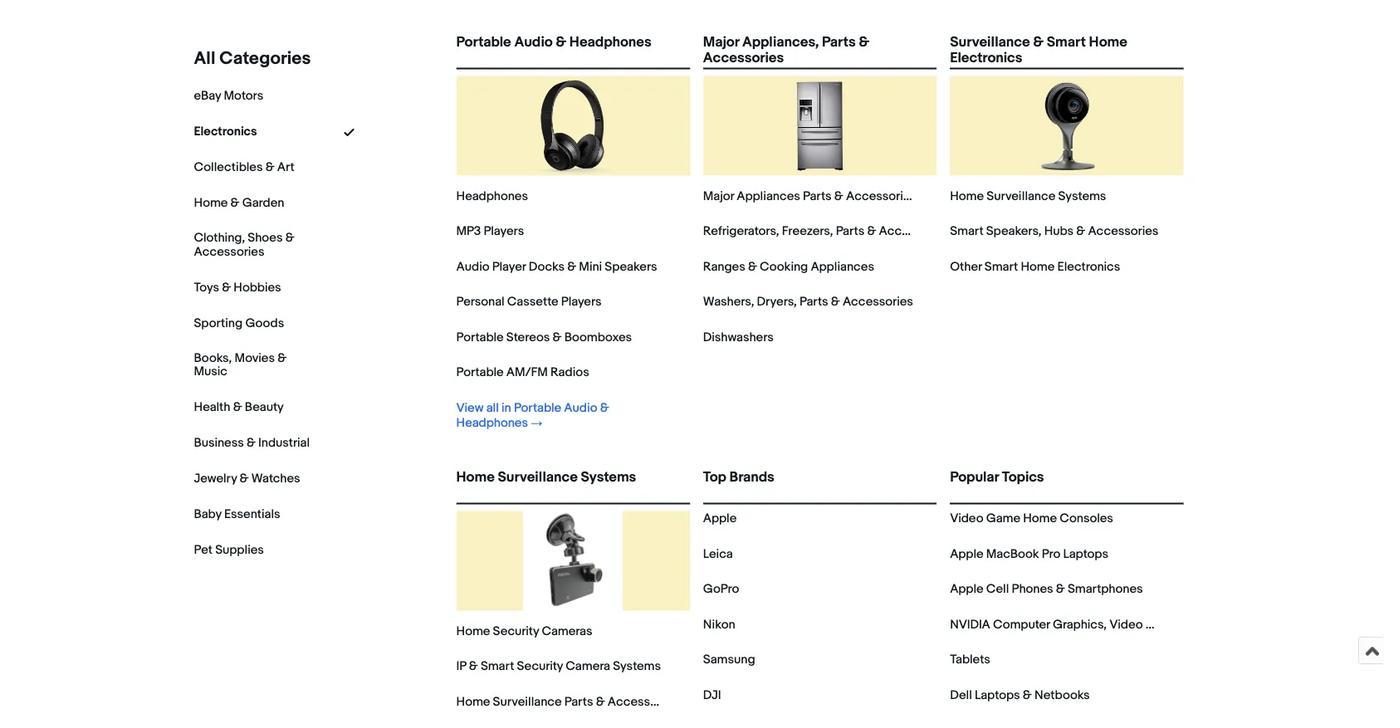 Task type: vqa. For each thing, say whether or not it's contained in the screenshot.
one
no



Task type: describe. For each thing, give the bounding box(es) containing it.
accessories for home surveillance parts & accessories
[[608, 694, 678, 709]]

surveillance & smart home electronics
[[950, 34, 1127, 67]]

jewelry & watches link
[[194, 471, 300, 486]]

washers, dryers, parts & accessories
[[703, 294, 913, 309]]

home surveillance parts & accessories
[[456, 694, 678, 709]]

accessories for washers, dryers, parts & accessories
[[843, 294, 913, 309]]

portable am/fm radios
[[456, 365, 589, 380]]

& inside surveillance & smart home electronics
[[1033, 34, 1044, 51]]

smart speakers, hubs & accessories
[[950, 224, 1158, 239]]

home inside surveillance & smart home electronics
[[1089, 34, 1127, 51]]

0 horizontal spatial audio
[[456, 259, 489, 274]]

collectibles & art link
[[194, 159, 294, 174]]

ebay motors
[[194, 88, 263, 103]]

cameras
[[542, 624, 592, 638]]

mini
[[579, 259, 602, 274]]

portable inside view all in portable audio & headphones
[[514, 400, 561, 415]]

graphics,
[[1053, 617, 1107, 632]]

dell laptops & netbooks link
[[950, 687, 1090, 702]]

industrial
[[258, 436, 310, 450]]

jewelry & watches
[[194, 471, 300, 486]]

view all in portable audio & headphones
[[456, 400, 609, 430]]

top brands
[[703, 469, 774, 486]]

leica link
[[703, 546, 733, 561]]

popular
[[950, 469, 999, 486]]

& inside major appliances, parts & accessories
[[859, 34, 869, 51]]

audio player docks & mini speakers
[[456, 259, 657, 274]]

major for major appliances, parts & accessories
[[703, 34, 739, 51]]

apple for apple link
[[703, 511, 737, 526]]

baby essentials
[[194, 507, 280, 522]]

electronics inside surveillance & smart home electronics
[[950, 50, 1022, 67]]

1 vertical spatial systems
[[581, 469, 636, 486]]

refrigerators, freezers, parts & accessories link
[[703, 224, 949, 239]]

apple link
[[703, 511, 737, 526]]

am/fm
[[506, 365, 548, 380]]

electronics link
[[194, 124, 257, 139]]

game
[[986, 511, 1020, 526]]

refrigerators, freezers, parts & accessories
[[703, 224, 949, 239]]

apple cell phones & smartphones
[[950, 582, 1143, 597]]

jewelry
[[194, 471, 237, 486]]

& inside the books, movies & music
[[277, 350, 286, 365]]

speakers
[[605, 259, 657, 274]]

hobbies
[[234, 280, 281, 295]]

portable for portable stereos & boomboxes
[[456, 330, 504, 345]]

mp3 players
[[456, 224, 524, 239]]

home & garden link
[[194, 195, 284, 210]]

pet
[[194, 543, 212, 558]]

0 horizontal spatial appliances
[[737, 188, 800, 203]]

video game home consoles link
[[950, 511, 1113, 526]]

video game home consoles
[[950, 511, 1113, 526]]

clothing,
[[194, 230, 245, 245]]

all
[[486, 400, 499, 415]]

view
[[456, 400, 484, 415]]

portable am/fm radios link
[[456, 365, 589, 380]]

headphones link
[[456, 188, 528, 203]]

dji
[[703, 687, 721, 702]]

nikon
[[703, 617, 735, 632]]

portable for portable am/fm radios
[[456, 365, 504, 380]]

in
[[502, 400, 511, 415]]

0 horizontal spatial laptops
[[975, 687, 1020, 702]]

books,
[[194, 350, 232, 365]]

portable audio & headphones link
[[456, 34, 690, 64]]

portable for portable audio & headphones
[[456, 34, 511, 51]]

view all in portable audio & headphones link
[[456, 400, 666, 430]]

dell laptops & netbooks
[[950, 687, 1090, 702]]

clothing, shoes & accessories link
[[194, 230, 310, 259]]

portable audio & headphones image
[[523, 76, 623, 176]]

1 vertical spatial security
[[517, 659, 563, 674]]

0 horizontal spatial home surveillance systems link
[[456, 469, 690, 499]]

dishwashers link
[[703, 330, 774, 345]]

phones
[[1012, 582, 1053, 597]]

personal cassette players link
[[456, 294, 601, 309]]

cell
[[986, 582, 1009, 597]]

health & beauty
[[194, 400, 284, 415]]

home & garden
[[194, 195, 284, 210]]

cassette
[[507, 294, 558, 309]]

tablets
[[950, 652, 990, 667]]

washers, dryers, parts & accessories link
[[703, 294, 913, 309]]

smart inside surveillance & smart home electronics
[[1047, 34, 1086, 51]]

brands
[[729, 469, 774, 486]]

audio inside view all in portable audio & headphones
[[564, 400, 597, 415]]

smartphones
[[1068, 582, 1143, 597]]

major appliances, parts & accessories image
[[770, 76, 870, 176]]

0 horizontal spatial video
[[950, 511, 983, 526]]

parts for appliances,
[[822, 34, 856, 51]]

1 vertical spatial electronics
[[194, 124, 257, 139]]

nikon link
[[703, 617, 735, 632]]

camera
[[566, 659, 610, 674]]

popular topics
[[950, 469, 1044, 486]]

dishwashers
[[703, 330, 774, 345]]

netbooks
[[1034, 687, 1090, 702]]

topics
[[1002, 469, 1044, 486]]

categories
[[219, 47, 311, 69]]

parts for appliances
[[803, 188, 832, 203]]

motors
[[224, 88, 263, 103]]

headphones inside view all in portable audio & headphones
[[456, 415, 528, 430]]

1 horizontal spatial audio
[[514, 34, 553, 51]]

1 vertical spatial appliances
[[811, 259, 874, 274]]



Task type: locate. For each thing, give the bounding box(es) containing it.
apple for apple cell phones & smartphones
[[950, 582, 983, 597]]

security down "home security cameras"
[[517, 659, 563, 674]]

accessories inside the clothing, shoes & accessories
[[194, 244, 264, 259]]

supplies
[[215, 543, 264, 558]]

parts for surveillance
[[564, 694, 593, 709]]

0 vertical spatial appliances
[[737, 188, 800, 203]]

accessories for smart speakers, hubs & accessories
[[1088, 224, 1158, 239]]

0 vertical spatial major
[[703, 34, 739, 51]]

toys
[[194, 280, 219, 295]]

parts
[[822, 34, 856, 51], [803, 188, 832, 203], [836, 224, 864, 239], [800, 294, 828, 309], [564, 694, 593, 709]]

systems right the camera
[[613, 659, 661, 674]]

cards
[[1146, 617, 1180, 632]]

surveillance
[[950, 34, 1030, 51], [987, 188, 1055, 203], [498, 469, 578, 486], [493, 694, 562, 709]]

freezers,
[[782, 224, 833, 239]]

accessories for major appliances, parts & accessories
[[703, 50, 784, 67]]

players right mp3
[[484, 224, 524, 239]]

garden
[[242, 195, 284, 210]]

major inside major appliances, parts & accessories
[[703, 34, 739, 51]]

0 vertical spatial apple
[[703, 511, 737, 526]]

mp3
[[456, 224, 481, 239]]

& inside the clothing, shoes & accessories
[[285, 230, 294, 245]]

hubs
[[1044, 224, 1074, 239]]

1 vertical spatial apple
[[950, 546, 983, 561]]

home surveillance systems up "speakers,"
[[950, 188, 1106, 203]]

nvidia
[[950, 617, 990, 632]]

books, movies & music
[[194, 350, 286, 379]]

0 vertical spatial security
[[493, 624, 539, 638]]

beauty
[[245, 400, 284, 415]]

ranges & cooking appliances link
[[703, 259, 874, 274]]

boomboxes
[[564, 330, 632, 345]]

1 vertical spatial major
[[703, 188, 734, 203]]

laptops right dell
[[975, 687, 1020, 702]]

parts up refrigerators, freezers, parts & accessories
[[803, 188, 832, 203]]

ebay
[[194, 88, 221, 103]]

accessories inside major appliances, parts & accessories
[[703, 50, 784, 67]]

parts right freezers,
[[836, 224, 864, 239]]

tablets link
[[950, 652, 990, 667]]

pet supplies
[[194, 543, 264, 558]]

ranges & cooking appliances
[[703, 259, 874, 274]]

&
[[556, 34, 566, 51], [859, 34, 869, 51], [1033, 34, 1044, 51], [265, 159, 274, 174], [834, 188, 843, 203], [230, 195, 239, 210], [867, 224, 876, 239], [1076, 224, 1085, 239], [285, 230, 294, 245], [567, 259, 576, 274], [748, 259, 757, 274], [222, 280, 231, 295], [831, 294, 840, 309], [553, 330, 562, 345], [277, 350, 286, 365], [233, 400, 242, 415], [600, 400, 609, 415], [247, 436, 256, 450], [240, 471, 249, 486], [1056, 582, 1065, 597], [469, 659, 478, 674], [1023, 687, 1032, 702], [596, 694, 605, 709]]

1 horizontal spatial electronics
[[950, 50, 1022, 67]]

macbook
[[986, 546, 1039, 561]]

movies
[[234, 350, 275, 365]]

2 vertical spatial headphones
[[456, 415, 528, 430]]

video left "game"
[[950, 511, 983, 526]]

personal cassette players
[[456, 294, 601, 309]]

0 horizontal spatial electronics
[[194, 124, 257, 139]]

portable stereos & boomboxes link
[[456, 330, 632, 345]]

samsung
[[703, 652, 755, 667]]

headphones
[[569, 34, 651, 51], [456, 188, 528, 203], [456, 415, 528, 430]]

home security cameras link
[[456, 624, 592, 638]]

toys & hobbies
[[194, 280, 281, 295]]

surveillance inside surveillance & smart home electronics
[[950, 34, 1030, 51]]

business & industrial
[[194, 436, 310, 450]]

music
[[194, 364, 227, 379]]

parts right dryers,
[[800, 294, 828, 309]]

audio player docks & mini speakers link
[[456, 259, 657, 274]]

pro
[[1042, 546, 1060, 561]]

dji link
[[703, 687, 721, 702]]

2 vertical spatial apple
[[950, 582, 983, 597]]

gopro link
[[703, 582, 739, 597]]

security left cameras
[[493, 624, 539, 638]]

parts for freezers,
[[836, 224, 864, 239]]

0 vertical spatial audio
[[514, 34, 553, 51]]

apple cell phones & smartphones link
[[950, 582, 1143, 597]]

2 vertical spatial systems
[[613, 659, 661, 674]]

& inside view all in portable audio & headphones
[[600, 400, 609, 415]]

all
[[194, 47, 216, 69]]

1 vertical spatial audio
[[456, 259, 489, 274]]

consoles
[[1060, 511, 1113, 526]]

0 horizontal spatial home surveillance systems
[[456, 469, 636, 486]]

video left cards
[[1109, 617, 1143, 632]]

portable stereos & boomboxes
[[456, 330, 632, 345]]

1 vertical spatial laptops
[[975, 687, 1020, 702]]

surveillance & smart home electronics link
[[950, 34, 1183, 67]]

1 vertical spatial headphones
[[456, 188, 528, 203]]

2 horizontal spatial audio
[[564, 400, 597, 415]]

home surveillance systems link up "speakers,"
[[950, 188, 1106, 203]]

0 vertical spatial video
[[950, 511, 983, 526]]

all categories
[[194, 47, 311, 69]]

appliances
[[737, 188, 800, 203], [811, 259, 874, 274]]

0 vertical spatial home surveillance systems link
[[950, 188, 1106, 203]]

1 vertical spatial home surveillance systems
[[456, 469, 636, 486]]

major left appliances, in the top right of the page
[[703, 34, 739, 51]]

2 vertical spatial audio
[[564, 400, 597, 415]]

appliances down "refrigerators, freezers, parts & accessories" link
[[811, 259, 874, 274]]

collectibles
[[194, 159, 263, 174]]

surveillance & smart home electronics image
[[1017, 76, 1117, 176]]

1 horizontal spatial home surveillance systems link
[[950, 188, 1106, 203]]

health & beauty link
[[194, 400, 284, 415]]

toys & hobbies link
[[194, 280, 281, 295]]

home surveillance parts & accessories link
[[456, 694, 678, 709]]

1 vertical spatial home surveillance systems link
[[456, 469, 690, 499]]

2 major from the top
[[703, 188, 734, 203]]

ip
[[456, 659, 466, 674]]

docks
[[529, 259, 565, 274]]

home surveillance systems
[[950, 188, 1106, 203], [456, 469, 636, 486]]

2 vertical spatial electronics
[[1057, 259, 1120, 274]]

home surveillance systems down view all in portable audio & headphones
[[456, 469, 636, 486]]

1 horizontal spatial video
[[1109, 617, 1143, 632]]

home security cameras
[[456, 624, 592, 638]]

nvidia computer graphics, video cards link
[[950, 617, 1180, 632]]

baby
[[194, 507, 221, 522]]

parts down the camera
[[564, 694, 593, 709]]

smart speakers, hubs & accessories link
[[950, 224, 1158, 239]]

laptops
[[1063, 546, 1108, 561], [975, 687, 1020, 702]]

stereos
[[506, 330, 550, 345]]

collectibles & art
[[194, 159, 294, 174]]

major appliances, parts & accessories
[[703, 34, 869, 67]]

1 vertical spatial players
[[561, 294, 601, 309]]

home surveillance systems link down view all in portable audio & headphones link
[[456, 469, 690, 499]]

ip & smart security camera systems link
[[456, 659, 661, 674]]

business & industrial link
[[194, 436, 310, 450]]

player
[[492, 259, 526, 274]]

accessories for refrigerators, freezers, parts & accessories
[[879, 224, 949, 239]]

apple left macbook
[[950, 546, 983, 561]]

top
[[703, 469, 726, 486]]

pet supplies link
[[194, 543, 264, 558]]

2 horizontal spatial electronics
[[1057, 259, 1120, 274]]

watches
[[251, 471, 300, 486]]

personal
[[456, 294, 504, 309]]

major up refrigerators, on the top of the page
[[703, 188, 734, 203]]

0 horizontal spatial players
[[484, 224, 524, 239]]

sporting
[[194, 315, 243, 330]]

0 vertical spatial systems
[[1058, 188, 1106, 203]]

apple left cell
[[950, 582, 983, 597]]

leica
[[703, 546, 733, 561]]

parts for dryers,
[[800, 294, 828, 309]]

other smart home electronics
[[950, 259, 1120, 274]]

security
[[493, 624, 539, 638], [517, 659, 563, 674]]

1 horizontal spatial home surveillance systems
[[950, 188, 1106, 203]]

laptops right pro
[[1063, 546, 1108, 561]]

parts inside major appliances, parts & accessories
[[822, 34, 856, 51]]

1 horizontal spatial players
[[561, 294, 601, 309]]

apple for apple macbook pro laptops
[[950, 546, 983, 561]]

0 vertical spatial players
[[484, 224, 524, 239]]

players down mini
[[561, 294, 601, 309]]

0 vertical spatial home surveillance systems
[[950, 188, 1106, 203]]

business
[[194, 436, 244, 450]]

players
[[484, 224, 524, 239], [561, 294, 601, 309]]

speakers,
[[986, 224, 1042, 239]]

0 vertical spatial laptops
[[1063, 546, 1108, 561]]

video
[[950, 511, 983, 526], [1109, 617, 1143, 632]]

radios
[[550, 365, 589, 380]]

1 vertical spatial video
[[1109, 617, 1143, 632]]

home surveillance systems image
[[523, 511, 623, 611]]

1 horizontal spatial appliances
[[811, 259, 874, 274]]

accessories for major appliances parts & accessories
[[846, 188, 916, 203]]

audio
[[514, 34, 553, 51], [456, 259, 489, 274], [564, 400, 597, 415]]

portable
[[456, 34, 511, 51], [456, 330, 504, 345], [456, 365, 504, 380], [514, 400, 561, 415]]

cooking
[[760, 259, 808, 274]]

major for major appliances parts & accessories
[[703, 188, 734, 203]]

refrigerators,
[[703, 224, 779, 239]]

parts right appliances, in the top right of the page
[[822, 34, 856, 51]]

apple up leica link
[[703, 511, 737, 526]]

clothing, shoes & accessories
[[194, 230, 294, 259]]

0 vertical spatial headphones
[[569, 34, 651, 51]]

1 horizontal spatial laptops
[[1063, 546, 1108, 561]]

systems up hubs
[[1058, 188, 1106, 203]]

appliances up refrigerators, on the top of the page
[[737, 188, 800, 203]]

major appliances, parts & accessories link
[[703, 34, 937, 67]]

ebay motors link
[[194, 88, 263, 103]]

apple macbook pro laptops link
[[950, 546, 1108, 561]]

major appliances parts & accessories
[[703, 188, 916, 203]]

0 vertical spatial electronics
[[950, 50, 1022, 67]]

systems down view all in portable audio & headphones link
[[581, 469, 636, 486]]

dryers,
[[757, 294, 797, 309]]

1 major from the top
[[703, 34, 739, 51]]



